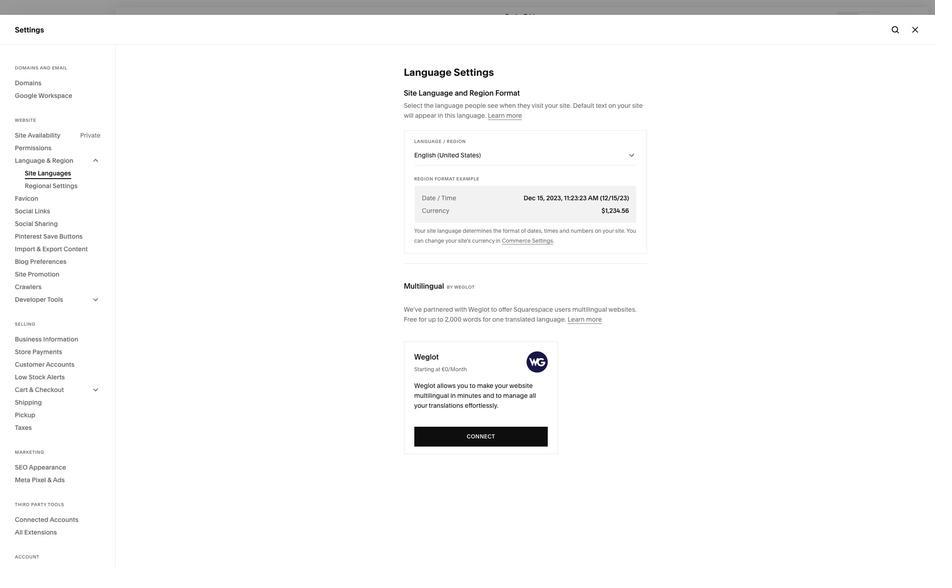 Task type: vqa. For each thing, say whether or not it's contained in the screenshot.
Customize
no



Task type: describe. For each thing, give the bounding box(es) containing it.
connect
[[467, 433, 495, 440]]

language settings
[[404, 66, 494, 78]]

stock
[[29, 373, 46, 381]]

multilingual inside weglot allows you to make your website multilingual in minutes and to manage all your translations effortlessly.
[[414, 392, 449, 400]]

social links link
[[15, 205, 101, 217]]

date
[[422, 194, 436, 202]]

simon
[[53, 511, 69, 518]]

cart & checkout button
[[15, 383, 101, 396]]

0 vertical spatial format
[[496, 88, 520, 97]]

regional settings
[[25, 182, 78, 190]]

language. for translated
[[537, 315, 567, 323]]

marketing inside the "marketing" link
[[15, 88, 50, 97]]

site inside the favicon social links social sharing pinterest save buttons import & export content blog preferences site promotion crawlers
[[15, 270, 26, 278]]

developer tools
[[15, 295, 63, 304]]

.
[[553, 237, 555, 244]]

settings link
[[15, 465, 100, 476]]

seo appearance link
[[15, 461, 101, 474]]

settings up domains and email
[[15, 25, 44, 34]]

book a table
[[506, 12, 538, 19]]

manage
[[503, 392, 528, 400]]

pinterest save buttons link
[[15, 230, 101, 243]]

currency
[[472, 237, 495, 244]]

help
[[15, 482, 31, 491]]

language for language & region
[[15, 157, 45, 165]]

save
[[43, 232, 58, 240]]

site. inside "select the language people see when they visit your site. default text on your site will appear in this language."
[[560, 101, 572, 110]]

preferences
[[30, 258, 67, 266]]

learn more for bottommost learn more link
[[568, 315, 602, 323]]

1 social from the top
[[15, 207, 33, 215]]

account
[[15, 554, 39, 559]]

weglot inside weglot allows you to make your website multilingual in minutes and to manage all your translations effortlessly.
[[414, 382, 436, 390]]

business
[[15, 335, 42, 343]]

private
[[80, 131, 101, 139]]

one
[[493, 315, 504, 323]]

your down $1,234.56
[[603, 227, 614, 234]]

jacob
[[36, 511, 52, 518]]

analytics
[[15, 121, 47, 130]]

your left translations
[[414, 401, 428, 410]]

2 social from the top
[[15, 220, 33, 228]]

acuity
[[15, 137, 37, 146]]

translated
[[506, 315, 535, 323]]

domains for and
[[15, 65, 39, 70]]

seo appearance meta pixel & ads
[[15, 463, 66, 484]]

developer tools button
[[15, 293, 101, 306]]

site for site language and region format
[[404, 88, 417, 97]]

connected accounts all extensions
[[15, 516, 78, 536]]

pickup link
[[15, 409, 101, 421]]

am
[[588, 194, 599, 202]]

pickup
[[15, 411, 35, 419]]

region up people
[[470, 88, 494, 97]]

determines
[[463, 227, 492, 234]]

third
[[15, 502, 30, 507]]

asset library link
[[15, 449, 100, 460]]

site. inside your site language determines the format of dates, times and numbers on your site. you can change your site's currency in
[[615, 227, 626, 234]]

accounts inside connected accounts all extensions
[[50, 516, 78, 524]]

google
[[15, 92, 37, 100]]

your right visit
[[545, 101, 558, 110]]

library
[[36, 450, 60, 459]]

2 website from the top
[[15, 118, 36, 123]]

and left email
[[40, 65, 51, 70]]

english (united states)
[[414, 151, 481, 159]]

all
[[15, 528, 23, 536]]

date / time
[[422, 194, 457, 202]]

2023,
[[547, 194, 563, 202]]

table
[[524, 12, 538, 19]]

regional
[[25, 182, 51, 190]]

commerce
[[502, 237, 531, 244]]

cart
[[15, 386, 28, 394]]

your right make
[[495, 382, 508, 390]]

settings for regional settings
[[53, 182, 78, 190]]

store
[[15, 348, 31, 356]]

the inside your site language determines the format of dates, times and numbers on your site. you can change your site's currency in
[[494, 227, 502, 234]]

0 horizontal spatial format
[[435, 176, 455, 181]]

region up (united
[[447, 139, 466, 144]]

promotion
[[28, 270, 59, 278]]

/ for region
[[443, 139, 446, 144]]

learn for bottommost learn more link
[[568, 315, 585, 323]]

language for in
[[435, 101, 464, 110]]

time
[[442, 194, 457, 202]]

multilingual by weglot
[[404, 281, 475, 291]]

pixel
[[32, 476, 46, 484]]

English (United States) field
[[414, 145, 637, 165]]

you
[[457, 382, 468, 390]]

workspace
[[38, 92, 72, 100]]

weglot inside we've partnered with weglot to offer squarespace users multilingual websites. free for up to 2,000 words for one translated language.
[[469, 305, 490, 314]]

we've
[[404, 305, 422, 314]]

in inside your site language determines the format of dates, times and numbers on your site. you can change your site's currency in
[[496, 237, 501, 244]]

multilingual inside we've partnered with weglot to offer squarespace users multilingual websites. free for up to 2,000 words for one translated language.
[[573, 305, 607, 314]]

site language and region format
[[404, 88, 520, 97]]

low stock alerts link
[[15, 371, 101, 383]]

language for language / region
[[414, 139, 442, 144]]

language for language settings
[[404, 66, 452, 78]]

shipping
[[15, 398, 42, 406]]

selling link
[[15, 72, 100, 83]]

and inside weglot allows you to make your website multilingual in minutes and to manage all your translations effortlessly.
[[483, 392, 495, 400]]

cart & checkout link
[[15, 383, 101, 396]]

commerce settings .
[[502, 237, 555, 244]]

15,
[[537, 194, 545, 202]]

email
[[52, 65, 67, 70]]

settings for commerce settings .
[[532, 237, 553, 244]]

format
[[503, 227, 520, 234]]

customer
[[15, 360, 45, 369]]

site inside your site language determines the format of dates, times and numbers on your site. you can change your site's currency in
[[427, 227, 436, 234]]

edit button
[[120, 11, 144, 28]]

permissions
[[15, 144, 52, 152]]

domains and email
[[15, 65, 67, 70]]

appearance
[[29, 463, 66, 471]]

in inside "select the language people see when they visit your site. default text on your site will appear in this language."
[[438, 111, 443, 120]]

language & region link
[[15, 154, 101, 167]]

0 vertical spatial learn more link
[[488, 111, 522, 120]]

links
[[35, 207, 50, 215]]

of
[[521, 227, 526, 234]]

customer accounts link
[[15, 358, 101, 371]]

by
[[447, 285, 453, 290]]

dec
[[524, 194, 536, 202]]

to left "manage" at the bottom right of page
[[496, 392, 502, 400]]

domains for google
[[15, 79, 42, 87]]

visit
[[532, 101, 544, 110]]

crawlers
[[15, 283, 42, 291]]

1 for from the left
[[419, 315, 427, 323]]

up
[[428, 315, 436, 323]]

site's
[[458, 237, 471, 244]]

social sharing link
[[15, 217, 101, 230]]

website
[[510, 382, 533, 390]]

they
[[518, 101, 531, 110]]

this
[[445, 111, 456, 120]]

2 marketing from the top
[[15, 450, 44, 455]]

weglot starting at €0/month
[[414, 352, 467, 373]]

domains link
[[15, 77, 101, 89]]

information
[[43, 335, 78, 343]]



Task type: locate. For each thing, give the bounding box(es) containing it.
site languages
[[25, 169, 71, 177]]

connected accounts link
[[15, 513, 101, 526]]

free
[[404, 315, 417, 323]]

& left export
[[37, 245, 41, 253]]

0 vertical spatial learn more
[[488, 111, 522, 120]]

0 horizontal spatial in
[[438, 111, 443, 120]]

party
[[31, 502, 47, 507]]

1 horizontal spatial site
[[632, 101, 643, 110]]

squarespace
[[514, 305, 553, 314]]

0 vertical spatial language.
[[457, 111, 487, 120]]

language down language settings
[[419, 88, 453, 97]]

1 vertical spatial domains
[[15, 79, 42, 87]]

social
[[15, 207, 33, 215], [15, 220, 33, 228]]

blog
[[15, 258, 29, 266]]

1 vertical spatial social
[[15, 220, 33, 228]]

accounts down store payments link
[[46, 360, 75, 369]]

buttons
[[59, 232, 83, 240]]

0 horizontal spatial the
[[424, 101, 434, 110]]

1 vertical spatial in
[[496, 237, 501, 244]]

1 vertical spatial marketing
[[15, 450, 44, 455]]

settings down site languages link
[[53, 182, 78, 190]]

edit
[[125, 16, 138, 23]]

people
[[465, 101, 486, 110]]

1 selling from the top
[[15, 72, 38, 81]]

1 vertical spatial tools
[[48, 502, 64, 507]]

settings down dates,
[[532, 237, 553, 244]]

store payments link
[[15, 346, 101, 358]]

for left up
[[419, 315, 427, 323]]

& inside 'link'
[[47, 157, 51, 165]]

dates,
[[528, 227, 543, 234]]

2 domains from the top
[[15, 79, 42, 87]]

0 vertical spatial website
[[15, 56, 43, 65]]

words
[[463, 315, 482, 323]]

users
[[555, 305, 571, 314]]

site up regional
[[25, 169, 36, 177]]

format up the when
[[496, 88, 520, 97]]

in
[[438, 111, 443, 120], [496, 237, 501, 244], [451, 392, 456, 400]]

2 vertical spatial in
[[451, 392, 456, 400]]

1 vertical spatial learn more
[[568, 315, 602, 323]]

site for site languages
[[25, 169, 36, 177]]

cart & checkout
[[15, 386, 64, 394]]

language up select
[[404, 66, 452, 78]]

0 vertical spatial /
[[443, 139, 446, 144]]

multilingual up translations
[[414, 392, 449, 400]]

acuity scheduling
[[15, 137, 77, 146]]

weglot up words
[[469, 305, 490, 314]]

extensions
[[24, 528, 57, 536]]

tools up simon
[[48, 502, 64, 507]]

settings up site language and region format
[[454, 66, 494, 78]]

blog preferences link
[[15, 255, 101, 268]]

language down permissions at top left
[[15, 157, 45, 165]]

1 horizontal spatial format
[[496, 88, 520, 97]]

effortlessly.
[[465, 401, 499, 410]]

accounts inside business information store payments customer accounts low stock alerts
[[46, 360, 75, 369]]

1 vertical spatial site
[[427, 227, 436, 234]]

1 vertical spatial language.
[[537, 315, 567, 323]]

learn more down the when
[[488, 111, 522, 120]]

language inside "select the language people see when they visit your site. default text on your site will appear in this language."
[[435, 101, 464, 110]]

learn more for the topmost learn more link
[[488, 111, 522, 120]]

when
[[500, 101, 516, 110]]

all
[[530, 392, 536, 400]]

example
[[457, 176, 480, 181]]

& left ads
[[47, 476, 52, 484]]

in right currency
[[496, 237, 501, 244]]

2 selling from the top
[[15, 322, 36, 327]]

your left site's
[[446, 237, 457, 244]]

site down the blog at left
[[15, 270, 26, 278]]

commerce settings link
[[502, 237, 553, 245]]

language inside dropdown button
[[15, 157, 45, 165]]

0 horizontal spatial multilingual
[[414, 392, 449, 400]]

0 vertical spatial more
[[507, 111, 522, 120]]

1 website from the top
[[15, 56, 43, 65]]

on right numbers
[[595, 227, 602, 234]]

& up site languages
[[47, 157, 51, 165]]

tools down "crawlers" link
[[47, 295, 63, 304]]

0 horizontal spatial learn more
[[488, 111, 522, 120]]

language. inside we've partnered with weglot to offer squarespace users multilingual websites. free for up to 2,000 words for one translated language.
[[537, 315, 567, 323]]

to right you
[[470, 382, 476, 390]]

1 horizontal spatial /
[[443, 139, 446, 144]]

0 vertical spatial on
[[609, 101, 616, 110]]

site right 'text'
[[632, 101, 643, 110]]

domains up the "google"
[[15, 79, 42, 87]]

to up 'one'
[[491, 305, 497, 314]]

your right 'text'
[[618, 101, 631, 110]]

change
[[425, 237, 444, 244]]

1 vertical spatial language
[[438, 227, 462, 234]]

1 horizontal spatial the
[[494, 227, 502, 234]]

meta
[[15, 476, 30, 484]]

numbers
[[571, 227, 594, 234]]

0 vertical spatial site.
[[560, 101, 572, 110]]

domains up domains google workspace
[[15, 65, 39, 70]]

0 vertical spatial site
[[632, 101, 643, 110]]

website up "site availability"
[[15, 118, 36, 123]]

language up change
[[438, 227, 462, 234]]

0 horizontal spatial language.
[[457, 111, 487, 120]]

in left this
[[438, 111, 443, 120]]

and inside your site language determines the format of dates, times and numbers on your site. you can change your site's currency in
[[560, 227, 570, 234]]

learn more down users
[[568, 315, 602, 323]]

favicon link
[[15, 192, 101, 205]]

0 vertical spatial in
[[438, 111, 443, 120]]

1 domains from the top
[[15, 65, 39, 70]]

language. down users
[[537, 315, 567, 323]]

site. left "default"
[[560, 101, 572, 110]]

language. inside "select the language people see when they visit your site. default text on your site will appear in this language."
[[457, 111, 487, 120]]

region inside dropdown button
[[52, 157, 73, 165]]

on right 'text'
[[609, 101, 616, 110]]

weglot inside the weglot starting at €0/month
[[414, 352, 439, 361]]

0 horizontal spatial on
[[595, 227, 602, 234]]

tools inside dropdown button
[[47, 295, 63, 304]]

you
[[627, 227, 636, 234]]

1 vertical spatial site.
[[615, 227, 626, 234]]

in inside weglot allows you to make your website multilingual in minutes and to manage all your translations effortlessly.
[[451, 392, 456, 400]]

1 vertical spatial multilingual
[[414, 392, 449, 400]]

social up pinterest
[[15, 220, 33, 228]]

the up appear
[[424, 101, 434, 110]]

region up site languages link
[[52, 157, 73, 165]]

select the language people see when they visit your site. default text on your site will appear in this language.
[[404, 101, 643, 120]]

accounts up all extensions link
[[50, 516, 78, 524]]

& inside the favicon social links social sharing pinterest save buttons import & export content blog preferences site promotion crawlers
[[37, 245, 41, 253]]

weglot logo image
[[527, 351, 548, 372]]

default
[[573, 101, 595, 110]]

settings for language settings
[[454, 66, 494, 78]]

1 marketing from the top
[[15, 88, 50, 97]]

language for your
[[438, 227, 462, 234]]

learn more link down the when
[[488, 111, 522, 120]]

taxes link
[[15, 421, 101, 434]]

1 vertical spatial selling
[[15, 322, 36, 327]]

language. down people
[[457, 111, 487, 120]]

the inside "select the language people see when they visit your site. default text on your site will appear in this language."
[[424, 101, 434, 110]]

1 horizontal spatial learn
[[568, 315, 585, 323]]

meta pixel & ads link
[[15, 474, 101, 486]]

analytics link
[[15, 120, 100, 131]]

and up people
[[455, 88, 468, 97]]

settings up meta
[[15, 466, 43, 475]]

0 vertical spatial language
[[435, 101, 464, 110]]

site for site availability
[[15, 131, 26, 139]]

website link
[[15, 55, 100, 66]]

1 horizontal spatial learn more link
[[568, 315, 602, 324]]

for left 'one'
[[483, 315, 491, 323]]

language. for this
[[457, 111, 487, 120]]

0 horizontal spatial site
[[427, 227, 436, 234]]

on inside your site language determines the format of dates, times and numbers on your site. you can change your site's currency in
[[595, 227, 602, 234]]

developer tools link
[[15, 293, 101, 306]]

currency
[[422, 207, 450, 215]]

import
[[15, 245, 35, 253]]

learn for the topmost learn more link
[[488, 111, 505, 120]]

language & region
[[15, 157, 73, 165]]

0 horizontal spatial site.
[[560, 101, 572, 110]]

1 horizontal spatial multilingual
[[573, 305, 607, 314]]

multilingual
[[573, 305, 607, 314], [414, 392, 449, 400]]

weglot up starting
[[414, 352, 439, 361]]

scheduling
[[38, 137, 77, 146]]

0 horizontal spatial more
[[507, 111, 522, 120]]

learn more
[[488, 111, 522, 120], [568, 315, 602, 323]]

& inside "seo appearance meta pixel & ads"
[[47, 476, 52, 484]]

alerts
[[47, 373, 65, 381]]

1 vertical spatial accounts
[[50, 516, 78, 524]]

language up this
[[435, 101, 464, 110]]

crawlers link
[[15, 281, 101, 293]]

connect button
[[414, 427, 548, 447]]

learn
[[488, 111, 505, 120], [568, 315, 585, 323]]

format up the time on the left of the page
[[435, 176, 455, 181]]

multilingual right users
[[573, 305, 607, 314]]

0 vertical spatial accounts
[[46, 360, 75, 369]]

asset
[[15, 450, 34, 459]]

weglot down starting
[[414, 382, 436, 390]]

1 vertical spatial the
[[494, 227, 502, 234]]

1 vertical spatial learn more link
[[568, 315, 602, 324]]

developer
[[15, 295, 46, 304]]

business information store payments customer accounts low stock alerts
[[15, 335, 78, 381]]

0 vertical spatial selling
[[15, 72, 38, 81]]

1 vertical spatial website
[[15, 118, 36, 123]]

language inside your site language determines the format of dates, times and numbers on your site. you can change your site's currency in
[[438, 227, 462, 234]]

low
[[15, 373, 27, 381]]

0 horizontal spatial learn more link
[[488, 111, 522, 120]]

0 vertical spatial domains
[[15, 65, 39, 70]]

weglot inside multilingual by weglot
[[454, 285, 475, 290]]

with
[[455, 305, 467, 314]]

/ for time
[[438, 194, 440, 202]]

to
[[491, 305, 497, 314], [438, 315, 444, 323], [470, 382, 476, 390], [496, 392, 502, 400]]

domains inside domains google workspace
[[15, 79, 42, 87]]

text
[[596, 101, 607, 110]]

1 vertical spatial more
[[586, 315, 602, 323]]

& right cart
[[29, 386, 33, 394]]

website up domains and email
[[15, 56, 43, 65]]

all extensions link
[[15, 526, 101, 539]]

to right up
[[438, 315, 444, 323]]

languages
[[38, 169, 71, 177]]

0 horizontal spatial for
[[419, 315, 427, 323]]

2 horizontal spatial in
[[496, 237, 501, 244]]

0 horizontal spatial learn
[[488, 111, 505, 120]]

permissions link
[[15, 142, 101, 154]]

allows
[[437, 382, 456, 390]]

selling down domains and email
[[15, 72, 38, 81]]

in down allows
[[451, 392, 456, 400]]

1 horizontal spatial in
[[451, 392, 456, 400]]

social down favicon
[[15, 207, 33, 215]]

acuity scheduling link
[[15, 137, 100, 148]]

and right times in the top of the page
[[560, 227, 570, 234]]

1 vertical spatial /
[[438, 194, 440, 202]]

learn more link down users
[[568, 315, 602, 324]]

site down analytics
[[15, 131, 26, 139]]

site. left you
[[615, 227, 626, 234]]

1 vertical spatial learn
[[568, 315, 585, 323]]

import & export content link
[[15, 243, 101, 255]]

1 vertical spatial on
[[595, 227, 602, 234]]

1 horizontal spatial learn more
[[568, 315, 602, 323]]

language up english at the left top of page
[[414, 139, 442, 144]]

0 horizontal spatial /
[[438, 194, 440, 202]]

0 vertical spatial tools
[[47, 295, 63, 304]]

region up date
[[414, 176, 434, 181]]

make
[[477, 382, 494, 390]]

0 vertical spatial the
[[424, 101, 434, 110]]

site up select
[[404, 88, 417, 97]]

learn down users
[[568, 315, 585, 323]]

the left format
[[494, 227, 502, 234]]

1 horizontal spatial for
[[483, 315, 491, 323]]

11:23:23
[[564, 194, 587, 202]]

selling up the business
[[15, 322, 36, 327]]

websites.
[[609, 305, 637, 314]]

0 vertical spatial social
[[15, 207, 33, 215]]

site up change
[[427, 227, 436, 234]]

1 horizontal spatial language.
[[537, 315, 567, 323]]

language
[[404, 66, 452, 78], [419, 88, 453, 97], [414, 139, 442, 144], [15, 157, 45, 165]]

$1,234.56
[[602, 207, 629, 215]]

accounts
[[46, 360, 75, 369], [50, 516, 78, 524]]

learn down see
[[488, 111, 505, 120]]

payments
[[33, 348, 62, 356]]

website
[[15, 56, 43, 65], [15, 118, 36, 123]]

website inside "link"
[[15, 56, 43, 65]]

0 vertical spatial learn
[[488, 111, 505, 120]]

business information link
[[15, 333, 101, 346]]

and
[[40, 65, 51, 70], [455, 88, 468, 97], [560, 227, 570, 234], [483, 392, 495, 400]]

2 for from the left
[[483, 315, 491, 323]]

the
[[424, 101, 434, 110], [494, 227, 502, 234]]

and down make
[[483, 392, 495, 400]]

1 horizontal spatial on
[[609, 101, 616, 110]]

site
[[632, 101, 643, 110], [427, 227, 436, 234]]

favicon
[[15, 194, 38, 203]]

/ up english (united states)
[[443, 139, 446, 144]]

0 vertical spatial multilingual
[[573, 305, 607, 314]]

on inside "select the language people see when they visit your site. default text on your site will appear in this language."
[[609, 101, 616, 110]]

weglot right "by"
[[454, 285, 475, 290]]

0 vertical spatial marketing
[[15, 88, 50, 97]]

/ right date
[[438, 194, 440, 202]]

/
[[443, 139, 446, 144], [438, 194, 440, 202]]

1 vertical spatial format
[[435, 176, 455, 181]]

1 horizontal spatial site.
[[615, 227, 626, 234]]

1 horizontal spatial more
[[586, 315, 602, 323]]

language.
[[457, 111, 487, 120], [537, 315, 567, 323]]

site inside "select the language people see when they visit your site. default text on your site will appear in this language."
[[632, 101, 643, 110]]



